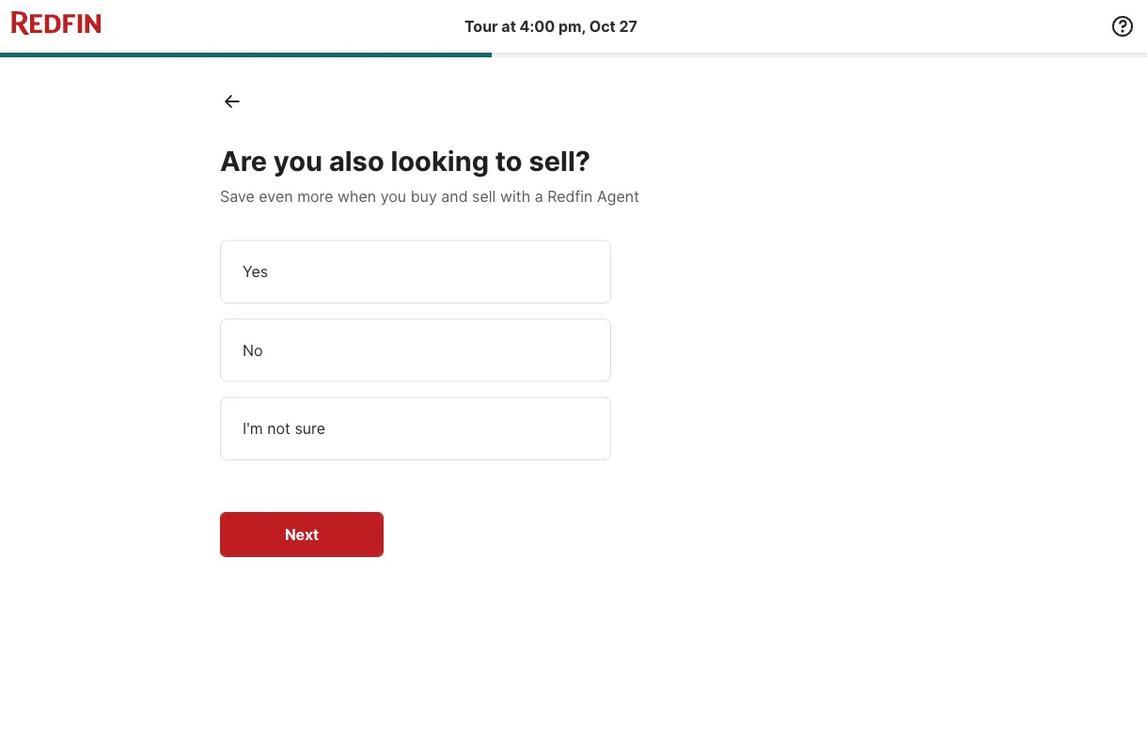 Task type: describe. For each thing, give the bounding box(es) containing it.
even
[[259, 187, 293, 206]]

a
[[535, 187, 543, 206]]

Yes radio
[[220, 240, 611, 303]]

at
[[502, 17, 516, 35]]

i'm
[[243, 420, 263, 438]]

option group containing yes
[[220, 240, 690, 461]]

No radio
[[220, 319, 611, 382]]

agent
[[597, 187, 639, 206]]

tour at 4:00 pm, oct 27
[[464, 17, 638, 35]]

save even more when you buy and sell with a redfin agent
[[220, 187, 639, 206]]

next button
[[220, 512, 384, 557]]

to
[[495, 144, 523, 177]]

27
[[619, 17, 638, 35]]

and
[[441, 187, 468, 206]]

no
[[243, 341, 263, 359]]

not
[[267, 420, 290, 438]]

oct
[[589, 17, 616, 35]]

when
[[338, 187, 376, 206]]

also
[[329, 144, 384, 177]]

sell
[[472, 187, 496, 206]]

are you also looking to sell?
[[220, 144, 591, 177]]

0 horizontal spatial you
[[274, 144, 323, 177]]

save
[[220, 187, 255, 206]]

sure
[[295, 420, 325, 438]]

pm,
[[558, 17, 586, 35]]



Task type: vqa. For each thing, say whether or not it's contained in the screenshot.
bottommost Sold
no



Task type: locate. For each thing, give the bounding box(es) containing it.
progress bar
[[0, 53, 1147, 57]]

1 vertical spatial you
[[381, 187, 406, 206]]

tour
[[464, 17, 498, 35]]

with
[[500, 187, 530, 206]]

you left buy
[[381, 187, 406, 206]]

looking
[[391, 144, 489, 177]]

i'm not sure
[[243, 420, 325, 438]]

option group
[[220, 240, 690, 461]]

buy
[[411, 187, 437, 206]]

1 horizontal spatial you
[[381, 187, 406, 206]]

0 vertical spatial you
[[274, 144, 323, 177]]

are
[[220, 144, 267, 177]]

you
[[274, 144, 323, 177], [381, 187, 406, 206]]

I'm not sure radio
[[220, 397, 611, 461]]

you up more
[[274, 144, 323, 177]]

more
[[297, 187, 333, 206]]

sell?
[[529, 144, 591, 177]]

redfin
[[547, 187, 593, 206]]

yes
[[243, 263, 268, 281]]

next
[[285, 525, 319, 544]]

4:00
[[520, 17, 555, 35]]



